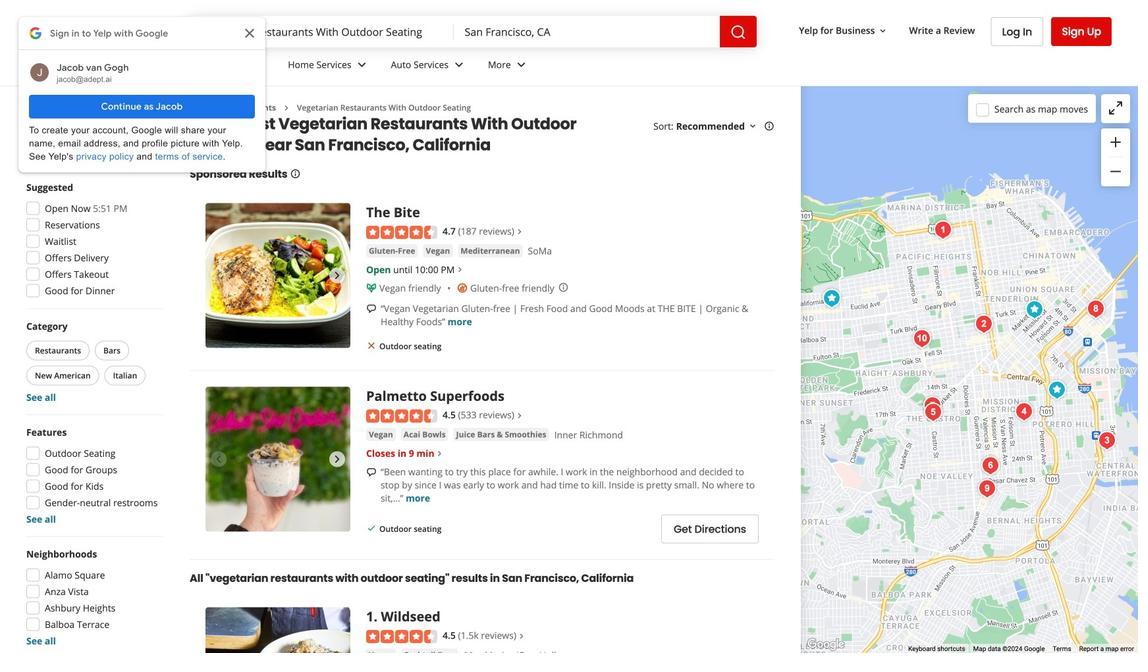 Task type: vqa. For each thing, say whether or not it's contained in the screenshot.
Featured
no



Task type: describe. For each thing, give the bounding box(es) containing it.
expand map image
[[1108, 100, 1124, 116]]

google image
[[804, 636, 848, 653]]

1 24 chevron down v2 image from the left
[[251, 57, 267, 73]]

rooh image
[[1083, 296, 1109, 322]]

1 16 speech v2 image from the top
[[366, 304, 377, 314]]

16 checkmark v2 image
[[366, 523, 377, 534]]

things to do, nail salons, plumbers text field
[[188, 16, 454, 47]]

1 vertical spatial 16 chevron right v2 image
[[434, 449, 445, 459]]

16 gluten free v2 image
[[457, 283, 468, 294]]

none field things to do, nail salons, plumbers
[[188, 16, 454, 47]]

dosa corner indian cuisine image
[[977, 453, 1004, 479]]

1 4.5 star rating image from the top
[[366, 410, 437, 423]]

zoom out image
[[1108, 164, 1124, 179]]

previous image
[[211, 268, 227, 283]]

next image
[[329, 268, 345, 283]]

16 close v2 image
[[366, 341, 377, 351]]

la sarrasine image
[[909, 326, 935, 352]]

24 chevron down v2 image
[[354, 57, 370, 73]]

2 24 chevron down v2 image from the left
[[451, 57, 467, 73]]

0 horizontal spatial 16 chevron right v2 image
[[281, 103, 292, 113]]

none field address, neighborhood, city, state or zip
[[454, 16, 720, 47]]

address, neighborhood, city, state or zip text field
[[454, 16, 720, 47]]

business categories element
[[186, 47, 1112, 86]]

16 info v2 image
[[764, 121, 775, 132]]

zoom in image
[[1108, 134, 1124, 150]]



Task type: locate. For each thing, give the bounding box(es) containing it.
2 none field from the left
[[454, 16, 720, 47]]

1 horizontal spatial 16 chevron down v2 image
[[878, 26, 888, 36]]

next image
[[329, 452, 345, 467]]

baia image
[[971, 311, 997, 338]]

2 slideshow element from the top
[[206, 387, 350, 532]]

16 chevron right v2 image
[[212, 103, 223, 113], [514, 227, 525, 237], [455, 265, 465, 275], [514, 411, 525, 421], [516, 631, 527, 642]]

farmhouse kitchen thai cuisine image
[[1011, 399, 1037, 425]]

16 chevron right v2 image
[[281, 103, 292, 113], [434, 449, 445, 459]]

16 info v2 image
[[290, 169, 301, 179]]

wildseed image
[[930, 217, 956, 243]]

castro indian restaurant & bar image
[[919, 393, 946, 419]]

slideshow element
[[206, 203, 350, 348], [206, 387, 350, 532]]

0 vertical spatial 16 speech v2 image
[[366, 304, 377, 314]]

1 vertical spatial 16 chevron down v2 image
[[748, 121, 758, 132]]

4.5 star rating image
[[366, 410, 437, 423], [366, 630, 437, 644]]

0 horizontal spatial 24 chevron down v2 image
[[251, 57, 267, 73]]

1 vertical spatial slideshow element
[[206, 387, 350, 532]]

2 16 speech v2 image from the top
[[366, 467, 377, 478]]

24 chevron down v2 image
[[251, 57, 267, 73], [451, 57, 467, 73], [514, 57, 529, 73]]

komaaj image
[[974, 476, 1000, 502]]

None search field
[[188, 16, 757, 47]]

fable image
[[920, 399, 946, 426]]

2 horizontal spatial 24 chevron down v2 image
[[514, 57, 529, 73]]

next level burger image
[[1044, 377, 1070, 403]]

0 vertical spatial 4.5 star rating image
[[366, 410, 437, 423]]

16 vegan v2 image
[[366, 283, 377, 294]]

4.7 star rating image
[[366, 226, 437, 239]]

besharam image
[[1094, 428, 1120, 454]]

1 horizontal spatial 24 chevron down v2 image
[[451, 57, 467, 73]]

1 slideshow element from the top
[[206, 203, 350, 348]]

16 speech v2 image
[[366, 304, 377, 314], [366, 467, 377, 478]]

0 vertical spatial 16 chevron down v2 image
[[878, 26, 888, 36]]

16 speech v2 image down the 16 vegan v2 icon
[[366, 304, 377, 314]]

None field
[[188, 16, 454, 47], [454, 16, 720, 47]]

1 none field from the left
[[188, 16, 454, 47]]

previous image
[[211, 452, 227, 467]]

0 vertical spatial 16 chevron right v2 image
[[281, 103, 292, 113]]

search image
[[731, 24, 746, 40]]

3 24 chevron down v2 image from the left
[[514, 57, 529, 73]]

0 vertical spatial slideshow element
[[206, 203, 350, 348]]

palmetto superfoods image
[[819, 286, 845, 312]]

16 chevron down v2 image
[[878, 26, 888, 36], [748, 121, 758, 132]]

group
[[1101, 128, 1130, 186], [22, 181, 163, 301], [24, 320, 163, 404], [22, 426, 163, 526], [22, 548, 163, 648]]

2 4.5 star rating image from the top
[[366, 630, 437, 644]]

info icon image
[[558, 282, 569, 293], [558, 282, 569, 293]]

16 speech v2 image right next image
[[366, 467, 377, 478]]

map region
[[778, 0, 1138, 653]]

1 vertical spatial 16 speech v2 image
[[366, 467, 377, 478]]

the bite image
[[1022, 297, 1048, 323]]

1 vertical spatial 4.5 star rating image
[[366, 630, 437, 644]]

1 horizontal spatial 16 chevron right v2 image
[[434, 449, 445, 459]]

0 horizontal spatial 16 chevron down v2 image
[[748, 121, 758, 132]]



